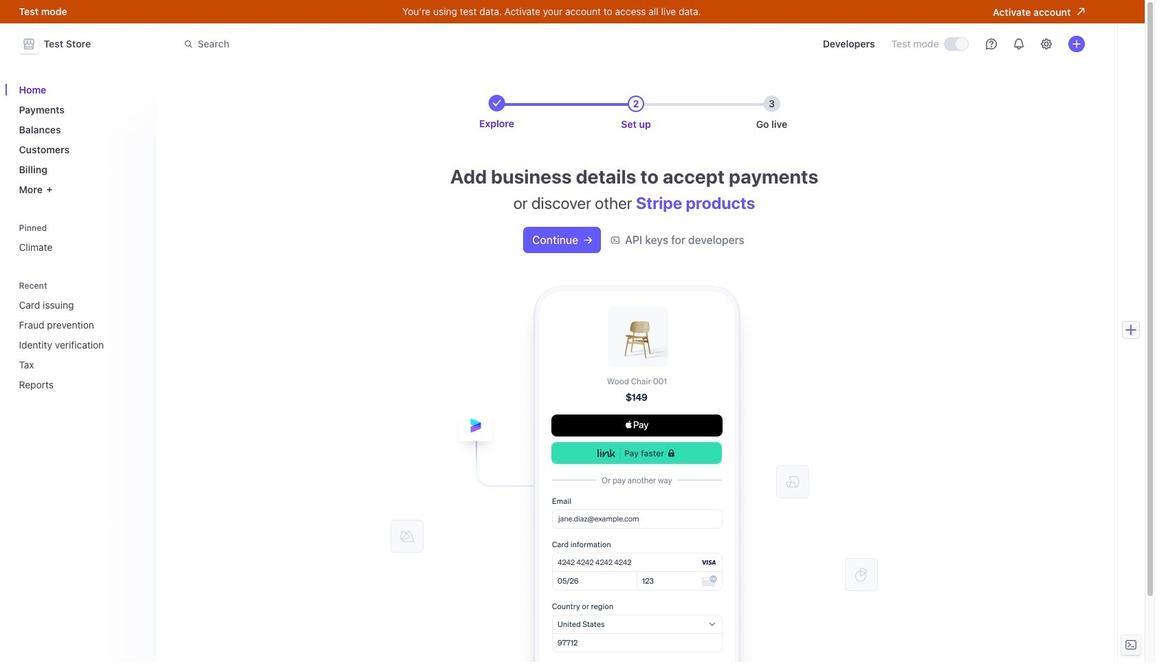 Task type: vqa. For each thing, say whether or not it's contained in the screenshot.
svg image
yes



Task type: locate. For each thing, give the bounding box(es) containing it.
1 recent element from the top
[[13, 276, 148, 396]]

help image
[[986, 39, 997, 50]]

None search field
[[176, 31, 564, 57]]

notifications image
[[1014, 39, 1025, 50]]

core navigation links element
[[13, 78, 148, 201]]

svg image
[[584, 236, 592, 244]]

Test mode checkbox
[[945, 38, 968, 50]]

recent element
[[13, 276, 148, 396], [13, 294, 148, 396]]

Search text field
[[176, 31, 564, 57]]

2 recent element from the top
[[13, 294, 148, 396]]

settings image
[[1041, 39, 1052, 50]]



Task type: describe. For each thing, give the bounding box(es) containing it.
pinned element
[[13, 218, 148, 259]]

edit pins image
[[134, 224, 143, 232]]

clear history image
[[134, 282, 143, 290]]



